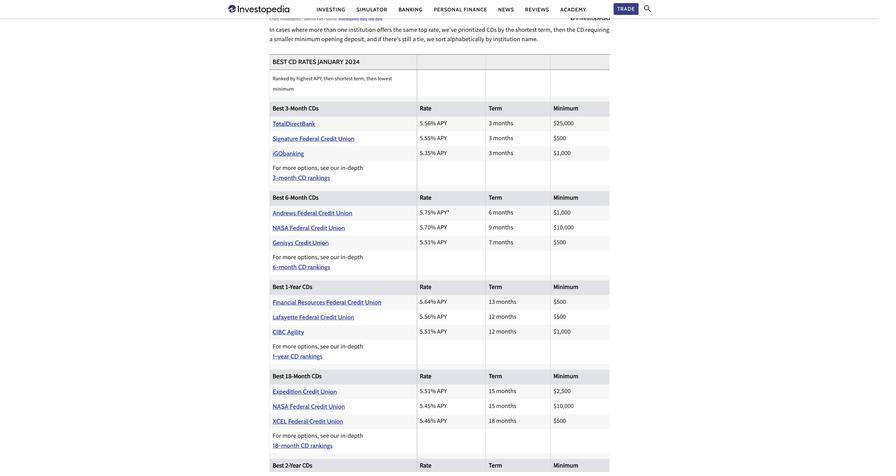 Task type: vqa. For each thing, say whether or not it's contained in the screenshot.


Task type: describe. For each thing, give the bounding box(es) containing it.
union for 6 months
[[336, 210, 353, 218]]

month for 3-
[[291, 105, 307, 114]]

lafayette
[[273, 314, 298, 322]]

academy link
[[561, 6, 587, 13]]

in- for for more options, see our in-depth 3-month cd rankings
[[341, 165, 348, 174]]

news
[[499, 6, 515, 13]]

see for for more options, see our in-depth 3-month cd rankings
[[320, 165, 329, 174]]

ranked
[[273, 75, 289, 83]]

credit for 12
[[321, 314, 337, 322]]

cibc agility
[[273, 329, 304, 337]]

prioritized
[[458, 26, 486, 35]]

15 for 5.51% apy
[[489, 388, 495, 398]]

apy for xcel federal credit union link
[[437, 418, 447, 427]]

expedition
[[273, 389, 302, 397]]

best for best 6-month cds
[[273, 194, 284, 204]]

best 6-month cds
[[273, 194, 319, 204]]

financial resources federal credit union
[[273, 299, 382, 307]]

1 horizontal spatial 18-
[[285, 373, 294, 383]]

genisys
[[273, 240, 294, 247]]

for more options, see our in-depth 18-month cd rankings
[[273, 433, 363, 451]]

5.35%
[[420, 150, 436, 159]]

term, inside 'in cases where more than one institution offers the same top rate, we've prioritized cds by the shortest term, then the cd requiring a smaller minimum opening deposit, and if there's still a tie, we sort alphabetically by institution name.'
[[538, 26, 553, 35]]

5.51% for 7
[[420, 239, 436, 248]]

personal finance
[[434, 6, 487, 13]]

cd for for more options, see our in-depth 1-year cd rankings
[[291, 354, 299, 361]]

federal for 3 months
[[300, 135, 319, 143]]

options, for for more options, see our in-depth 3-month cd rankings
[[298, 165, 319, 174]]

union up xcel federal credit union link
[[321, 389, 337, 397]]

18
[[489, 418, 495, 427]]

banking
[[399, 6, 423, 13]]

january
[[318, 58, 344, 66]]

minimum inside ranked by highest apy, then shortest term, then lowest minimum
[[273, 86, 294, 94]]

simulator
[[357, 6, 388, 13]]

options, for for more options, see our in-depth 6-month cd rankings
[[298, 254, 319, 263]]

personal finance link
[[434, 6, 487, 13]]

union for 12 months
[[338, 314, 355, 322]]

union for 18 months
[[327, 419, 344, 426]]

2 a from the left
[[413, 35, 416, 45]]

month for for more options, see our in-depth 3-month cd rankings
[[279, 175, 297, 182]]

months for 'igobanking' link
[[493, 150, 514, 159]]

5.56% apy for 12 months
[[420, 314, 447, 323]]

$500 for 12 months
[[554, 314, 566, 323]]

federal up lafayette federal credit union link
[[327, 299, 346, 307]]

12 for 5.51% apy
[[489, 329, 495, 338]]

rankings for for more options, see our in-depth 6-month cd rankings
[[308, 264, 330, 272]]

credit right genisys
[[295, 240, 311, 247]]

2 the from the left
[[506, 26, 515, 35]]

where
[[292, 26, 308, 35]]

options, for for more options, see our in-depth 1-year cd rankings
[[298, 343, 319, 353]]

financial resources federal credit union link
[[273, 299, 414, 308]]

cds for best 18-month cds
[[312, 373, 322, 383]]

more for for more options, see our in-depth 1-year cd rankings
[[283, 343, 296, 353]]

andrews federal credit union link
[[273, 209, 414, 219]]

credit up lafayette federal credit union link
[[348, 299, 364, 307]]

13 months
[[489, 299, 517, 308]]

best for best 2-year cds
[[273, 463, 284, 472]]

nasa federal credit union for 5.70%
[[273, 225, 345, 232]]

in- for for more options, see our in-depth 1-year cd rankings
[[341, 343, 348, 353]]

than
[[324, 26, 336, 35]]

best 1-year cds
[[273, 284, 313, 293]]

5.51% for 15
[[420, 388, 436, 398]]

$25,000
[[554, 120, 574, 129]]

depth for for more options, see our in-depth 3-month cd rankings
[[348, 165, 363, 174]]

cds for best 2-year cds
[[303, 463, 313, 472]]

2 horizontal spatial by
[[498, 26, 505, 35]]

signature federal credit union
[[273, 135, 355, 143]]

we've
[[442, 26, 457, 35]]

opening
[[322, 35, 343, 45]]

same
[[403, 26, 418, 35]]

trade
[[618, 6, 635, 12]]

tie,
[[417, 35, 426, 45]]

13
[[489, 299, 495, 308]]

in- for for more options, see our in-depth 6-month cd rankings
[[341, 254, 348, 263]]

7
[[489, 239, 492, 248]]

minimum inside 'in cases where more than one institution offers the same top rate, we've prioritized cds by the shortest term, then the cd requiring a smaller minimum opening deposit, and if there's still a tie, we sort alphabetically by institution name.'
[[295, 35, 320, 45]]

term, inside ranked by highest apy, then shortest term, then lowest minimum
[[354, 75, 366, 83]]

and
[[367, 35, 377, 45]]

5.45% apy for 18 months
[[420, 418, 447, 427]]

nasa federal credit union link for 5.45%
[[273, 403, 414, 412]]

5.51% apy for 15 months
[[420, 388, 447, 398]]

4 apy from the top
[[437, 224, 447, 234]]

lowest
[[378, 75, 392, 83]]

$500 for 13 months
[[554, 299, 566, 308]]

12 months for $1,000
[[489, 329, 517, 338]]

3 the from the left
[[567, 26, 576, 35]]

in- for for more options, see our in-depth 18-month cd rankings
[[341, 433, 348, 442]]

andrews
[[273, 210, 296, 218]]

5.51% apy for 7 months
[[420, 239, 447, 248]]

deposit,
[[344, 35, 366, 45]]

xcel federal credit union
[[273, 419, 344, 426]]

cds for best 6-month cds
[[309, 194, 319, 204]]

minimum for best 3-month cds
[[554, 105, 579, 114]]

rate for best 6-month cds
[[420, 194, 432, 204]]

genisys credit union link
[[273, 239, 414, 248]]

3 for 5.55% apy
[[489, 135, 492, 144]]

5.75% apy*
[[420, 209, 450, 219]]

1 the from the left
[[393, 26, 402, 35]]

alphabetically
[[447, 35, 485, 45]]

requiring
[[586, 26, 610, 35]]

ranked by highest apy, then shortest term, then lowest minimum
[[273, 75, 392, 94]]

rate,
[[429, 26, 441, 35]]

news link
[[499, 6, 515, 13]]

apy for genisys credit union link
[[437, 239, 447, 248]]

our for for more options, see our in-depth 3-month cd rankings
[[331, 165, 340, 174]]

9
[[489, 224, 492, 234]]

top
[[419, 26, 428, 35]]

5.35% apy
[[420, 150, 447, 159]]

shortest inside ranked by highest apy, then shortest term, then lowest minimum
[[335, 75, 353, 83]]

5.75%
[[420, 209, 436, 219]]

5.45% for 18
[[420, 418, 436, 427]]

best for best 1-year cds
[[273, 284, 284, 293]]

minimum for best 6-month cds
[[554, 194, 579, 204]]

credit for 6
[[319, 210, 335, 218]]

months for xcel federal credit union link
[[497, 418, 517, 427]]

resources
[[298, 299, 325, 307]]

rates
[[298, 58, 317, 66]]

more for for more options, see our in-depth 18-month cd rankings
[[283, 433, 296, 442]]

trade link
[[614, 3, 639, 15]]

for more options, see our in-depth 6-month cd rankings
[[273, 254, 363, 272]]

12 for 5.56% apy
[[489, 314, 495, 323]]

1 a from the left
[[270, 35, 273, 45]]

we
[[427, 35, 435, 45]]

5.51% for 12
[[420, 329, 436, 338]]

3 months for $500
[[489, 135, 514, 144]]

best 18-month cds
[[273, 373, 322, 383]]

cibc agility link
[[273, 329, 414, 338]]

9 months
[[489, 224, 514, 234]]

5.51% apy for 12 months
[[420, 329, 447, 338]]

term for best 3-month cds
[[489, 105, 503, 114]]

depth for for more options, see our in-depth 1-year cd rankings
[[348, 343, 363, 353]]

7 months
[[489, 239, 514, 248]]

month for 6-
[[291, 194, 307, 204]]

6-month cd rankings link
[[273, 263, 414, 273]]

name.
[[522, 35, 538, 45]]

12 months for $500
[[489, 314, 517, 323]]

$10,000 for 9 months
[[554, 224, 574, 234]]

union for 15 months
[[329, 404, 345, 411]]

minimum for best 18-month cds
[[554, 373, 579, 383]]

year for 2-
[[290, 463, 301, 472]]

signature
[[273, 135, 298, 143]]

in
[[270, 26, 275, 35]]

18 months
[[489, 418, 517, 427]]

months for the signature federal credit union link
[[493, 135, 514, 144]]

$500 for 18 months
[[554, 418, 566, 427]]

then inside 'in cases where more than one institution offers the same top rate, we've prioritized cds by the shortest term, then the cd requiring a smaller minimum opening deposit, and if there's still a tie, we sort alphabetically by institution name.'
[[554, 26, 566, 35]]

for for for more options, see our in-depth 18-month cd rankings
[[273, 433, 281, 442]]

best for best 18-month cds
[[273, 373, 284, 383]]

options, for for more options, see our in-depth 18-month cd rankings
[[298, 433, 319, 442]]

cd for for more options, see our in-depth 3-month cd rankings
[[298, 175, 307, 182]]

months for financial resources federal credit union link
[[497, 299, 517, 308]]

reviews link
[[526, 6, 550, 13]]

totaldirectbank
[[273, 120, 315, 128]]

igobanking
[[273, 150, 304, 158]]

best 2-year cds
[[273, 463, 313, 472]]

3 months for $1,000
[[489, 150, 514, 159]]

depth for for more options, see our in-depth 18-month cd rankings
[[348, 433, 363, 442]]

1 horizontal spatial 1-
[[285, 284, 290, 293]]

$1,000 for 12 months
[[554, 329, 571, 338]]

1 horizontal spatial then
[[367, 75, 377, 83]]

best cd rates january 2024
[[273, 58, 360, 66]]



Task type: locate. For each thing, give the bounding box(es) containing it.
0 vertical spatial term,
[[538, 26, 553, 35]]

rate for best 18-month cds
[[420, 373, 432, 383]]

genisys credit union
[[273, 240, 329, 247]]

6-
[[285, 194, 291, 204], [273, 264, 279, 272]]

6- inside for more options, see our in-depth 6-month cd rankings
[[273, 264, 279, 272]]

1 vertical spatial 12
[[489, 329, 495, 338]]

1 our from the top
[[331, 165, 340, 174]]

best
[[273, 105, 284, 114], [273, 194, 284, 204], [273, 284, 284, 293], [273, 373, 284, 383], [273, 463, 284, 472]]

2 rate from the top
[[420, 194, 432, 204]]

1 horizontal spatial minimum
[[295, 35, 320, 45]]

term for best 6-month cds
[[489, 194, 503, 204]]

banking link
[[399, 6, 423, 13]]

1 nasa federal credit union link from the top
[[273, 224, 414, 234]]

1 $1,000 from the top
[[554, 150, 571, 159]]

minimum for best 1-year cds
[[554, 284, 579, 293]]

3 5.51% from the top
[[420, 388, 436, 398]]

$2,500
[[554, 388, 571, 398]]

1 vertical spatial 12 months
[[489, 329, 517, 338]]

0 horizontal spatial term,
[[354, 75, 366, 83]]

1 3 from the top
[[489, 120, 492, 129]]

5.56% apy for 3 months
[[420, 120, 447, 129]]

for for for more options, see our in-depth 6-month cd rankings
[[273, 254, 281, 263]]

1 5.51% apy from the top
[[420, 239, 447, 248]]

5.56% apy down 5.64% apy
[[420, 314, 447, 323]]

1 term from the top
[[489, 105, 503, 114]]

the
[[393, 26, 402, 35], [506, 26, 515, 35], [567, 26, 576, 35]]

see inside the for more options, see our in-depth 3-month cd rankings
[[320, 165, 329, 174]]

for up the year
[[273, 343, 281, 353]]

1 vertical spatial 6-
[[273, 264, 279, 272]]

0 vertical spatial 5.45%
[[420, 403, 436, 412]]

apy for the signature federal credit union link
[[437, 135, 447, 144]]

3 $1,000 from the top
[[554, 329, 571, 338]]

month up best 1-year cds
[[279, 264, 297, 272]]

3- down igobanking
[[273, 175, 279, 182]]

investopedia homepage image
[[228, 4, 289, 15]]

3 $500 from the top
[[554, 299, 566, 308]]

1 in- from the top
[[341, 165, 348, 174]]

year for 1-
[[290, 284, 301, 293]]

more left than
[[309, 26, 323, 35]]

options, inside the for more options, see our in-depth 3-month cd rankings
[[298, 165, 319, 174]]

0 vertical spatial year
[[290, 284, 301, 293]]

1 vertical spatial 5.56% apy
[[420, 314, 447, 323]]

1 5.45% apy from the top
[[420, 403, 447, 412]]

2 3 months from the top
[[489, 135, 514, 144]]

year down 'for more options, see our in-depth 18-month cd rankings'
[[290, 463, 301, 472]]

4 options, from the top
[[298, 433, 319, 442]]

shortest
[[516, 26, 537, 35], [335, 75, 353, 83]]

3 minimum from the top
[[554, 284, 579, 293]]

6 apy from the top
[[437, 299, 447, 308]]

0 vertical spatial 12
[[489, 314, 495, 323]]

minimum for best 2-year cds
[[554, 463, 579, 472]]

credit down best 6-month cds
[[319, 210, 335, 218]]

$10,000
[[554, 224, 574, 234], [554, 403, 574, 412]]

1- up financial
[[285, 284, 290, 293]]

union up lafayette federal credit union link
[[365, 299, 382, 307]]

10 apy from the top
[[437, 403, 447, 412]]

rate for best 1-year cds
[[420, 284, 432, 293]]

6- down genisys
[[273, 264, 279, 272]]

apy*
[[437, 209, 450, 219]]

4 $500 from the top
[[554, 314, 566, 323]]

0 vertical spatial month
[[291, 105, 307, 114]]

more inside the for more options, see our in-depth 3-month cd rankings
[[283, 165, 296, 174]]

rate
[[420, 105, 432, 114], [420, 194, 432, 204], [420, 284, 432, 293], [420, 373, 432, 383], [420, 463, 432, 472]]

options, down xcel federal credit union at the bottom of page
[[298, 433, 319, 442]]

the down news link
[[506, 26, 515, 35]]

month inside 'for more options, see our in-depth 18-month cd rankings'
[[281, 443, 299, 451]]

0 vertical spatial nasa
[[273, 225, 289, 232]]

2 horizontal spatial the
[[567, 26, 576, 35]]

apy
[[437, 120, 447, 129], [437, 135, 447, 144], [437, 150, 447, 159], [437, 224, 447, 234], [437, 239, 447, 248], [437, 299, 447, 308], [437, 314, 447, 323], [437, 329, 447, 338], [437, 388, 447, 398], [437, 403, 447, 412], [437, 418, 447, 427]]

cd inside 'in cases where more than one institution offers the same top rate, we've prioritized cds by the shortest term, then the cd requiring a smaller minimum opening deposit, and if there's still a tie, we sort alphabetically by institution name.'
[[577, 26, 585, 35]]

year up financial
[[290, 284, 301, 293]]

depth inside for more options, see our in-depth 6-month cd rankings
[[348, 254, 363, 263]]

months for genisys credit union link
[[493, 239, 514, 248]]

more inside for more options, see our in-depth 6-month cd rankings
[[283, 254, 296, 263]]

1 vertical spatial $1,000
[[554, 209, 571, 219]]

month up andrews federal credit union
[[291, 194, 307, 204]]

3 5.51% apy from the top
[[420, 388, 447, 398]]

0 vertical spatial 3 months
[[489, 120, 514, 129]]

1 vertical spatial nasa
[[273, 404, 289, 411]]

2 5.45% apy from the top
[[420, 418, 447, 427]]

rankings down genisys credit union
[[308, 264, 330, 272]]

1 5.56% from the top
[[420, 120, 436, 129]]

3-month cd rankings link
[[273, 174, 414, 183]]

0 horizontal spatial institution
[[349, 26, 376, 35]]

1 5.56% apy from the top
[[420, 120, 447, 129]]

cds up resources
[[303, 284, 313, 293]]

3- up totaldirectbank
[[285, 105, 291, 114]]

2 year from the top
[[290, 463, 301, 472]]

1 vertical spatial 5.51% apy
[[420, 329, 447, 338]]

see inside for more options, see our in-depth 6-month cd rankings
[[320, 254, 329, 263]]

1- inside 'for more options, see our in-depth 1-year cd rankings'
[[273, 354, 278, 361]]

rankings down xcel federal credit union at the bottom of page
[[311, 443, 333, 451]]

depth down 'igobanking' link
[[348, 165, 363, 174]]

nasa federal credit union for 5.45%
[[273, 404, 345, 411]]

2 vertical spatial 3 months
[[489, 150, 514, 159]]

3 best from the top
[[273, 284, 284, 293]]

0 horizontal spatial 3-
[[273, 175, 279, 182]]

cd inside 'for more options, see our in-depth 1-year cd rankings'
[[291, 354, 299, 361]]

3 options, from the top
[[298, 343, 319, 353]]

term for best 1-year cds
[[489, 284, 503, 293]]

cd right best at the left top
[[289, 58, 297, 66]]

apy for the cibc agility link
[[437, 329, 447, 338]]

apy for lafayette federal credit union link
[[437, 314, 447, 323]]

nasa federal credit union link down andrews federal credit union link
[[273, 224, 414, 234]]

5.55%
[[420, 135, 436, 144]]

15 months for $10,000
[[489, 403, 517, 412]]

by
[[498, 26, 505, 35], [486, 35, 492, 45], [290, 75, 296, 83]]

see
[[320, 165, 329, 174], [320, 254, 329, 263], [320, 343, 329, 353], [320, 433, 329, 442]]

2 options, from the top
[[298, 254, 319, 263]]

month inside for more options, see our in-depth 6-month cd rankings
[[279, 264, 297, 272]]

1 $500 from the top
[[554, 135, 566, 144]]

shortest down reviews link
[[516, 26, 537, 35]]

month up expedition credit union
[[294, 373, 311, 383]]

our
[[331, 165, 340, 174], [331, 254, 340, 263], [331, 343, 340, 353], [331, 433, 340, 442]]

options, down genisys credit union
[[298, 254, 319, 263]]

rankings up best 18-month cds
[[300, 354, 323, 361]]

union up for more options, see our in-depth 6-month cd rankings
[[313, 240, 329, 247]]

5.64% apy
[[420, 299, 447, 308]]

more inside 'in cases where more than one institution offers the same top rate, we've prioritized cds by the shortest term, then the cd requiring a smaller minimum opening deposit, and if there's still a tie, we sort alphabetically by institution name.'
[[309, 26, 323, 35]]

5 $500 from the top
[[554, 418, 566, 427]]

for inside 'for more options, see our in-depth 1-year cd rankings'
[[273, 343, 281, 353]]

0 horizontal spatial 18-
[[273, 443, 281, 451]]

1 vertical spatial 5.56%
[[420, 314, 436, 323]]

1 horizontal spatial the
[[506, 26, 515, 35]]

cds right 2-
[[303, 463, 313, 472]]

rankings inside 'for more options, see our in-depth 18-month cd rankings'
[[311, 443, 333, 451]]

credit for 9
[[311, 225, 327, 232]]

credit
[[321, 135, 337, 143], [319, 210, 335, 218], [311, 225, 327, 232], [295, 240, 311, 247], [348, 299, 364, 307], [321, 314, 337, 322], [303, 389, 319, 397], [311, 404, 327, 411], [310, 419, 326, 426]]

for inside the for more options, see our in-depth 3-month cd rankings
[[273, 165, 281, 174]]

4 see from the top
[[320, 433, 329, 442]]

by inside ranked by highest apy, then shortest term, then lowest minimum
[[290, 75, 296, 83]]

one
[[338, 26, 348, 35]]

apy for 'igobanking' link
[[437, 150, 447, 159]]

investing
[[317, 6, 346, 13]]

5.51% apy
[[420, 239, 447, 248], [420, 329, 447, 338], [420, 388, 447, 398]]

2 vertical spatial 3
[[489, 150, 492, 159]]

5.56% down 5.64%
[[420, 314, 436, 323]]

0 vertical spatial 3
[[489, 120, 492, 129]]

1 vertical spatial 15
[[489, 403, 495, 412]]

1 vertical spatial 5.45% apy
[[420, 418, 447, 427]]

1 horizontal spatial 6-
[[285, 194, 291, 204]]

$500 for 7 months
[[554, 239, 566, 248]]

0 vertical spatial 15 months
[[489, 388, 517, 398]]

1 horizontal spatial a
[[413, 35, 416, 45]]

7 apy from the top
[[437, 314, 447, 323]]

for more options, see our in-depth 3-month cd rankings
[[273, 165, 363, 182]]

3 for from the top
[[273, 343, 281, 353]]

2 vertical spatial month
[[294, 373, 311, 383]]

a left smaller
[[270, 35, 273, 45]]

1 options, from the top
[[298, 165, 319, 174]]

3 for 5.35% apy
[[489, 150, 492, 159]]

nasa for 5.70% apy
[[273, 225, 289, 232]]

credit down financial resources federal credit union
[[321, 314, 337, 322]]

1 horizontal spatial by
[[486, 35, 492, 45]]

then down academy link at the right top
[[554, 26, 566, 35]]

cd up best 6-month cds
[[298, 175, 307, 182]]

2 horizontal spatial then
[[554, 26, 566, 35]]

term,
[[538, 26, 553, 35], [354, 75, 366, 83]]

federal for 12 months
[[299, 314, 319, 322]]

union down financial resources federal credit union link
[[338, 314, 355, 322]]

1 vertical spatial nasa federal credit union link
[[273, 403, 414, 412]]

18- inside 'for more options, see our in-depth 18-month cd rankings'
[[273, 443, 281, 451]]

1 best from the top
[[273, 105, 284, 114]]

1 $10,000 from the top
[[554, 224, 574, 234]]

best up andrews
[[273, 194, 284, 204]]

15 for 5.45% apy
[[489, 403, 495, 412]]

nasa up xcel
[[273, 404, 289, 411]]

1 horizontal spatial term,
[[538, 26, 553, 35]]

for down genisys
[[273, 254, 281, 263]]

month inside the for more options, see our in-depth 3-month cd rankings
[[279, 175, 297, 182]]

5.45% apy for 15 months
[[420, 403, 447, 412]]

see for for more options, see our in-depth 1-year cd rankings
[[320, 343, 329, 353]]

18- up expedition
[[285, 373, 294, 383]]

for for for more options, see our in-depth 1-year cd rankings
[[273, 343, 281, 353]]

our inside the for more options, see our in-depth 3-month cd rankings
[[331, 165, 340, 174]]

1 vertical spatial term,
[[354, 75, 366, 83]]

months for expedition credit union link
[[497, 388, 517, 398]]

credit down best 18-month cds
[[303, 389, 319, 397]]

month for for more options, see our in-depth 18-month cd rankings
[[281, 443, 299, 451]]

3 term from the top
[[489, 284, 503, 293]]

5.45% for 15
[[420, 403, 436, 412]]

then right "apy,"
[[324, 75, 334, 83]]

0 horizontal spatial the
[[393, 26, 402, 35]]

1 vertical spatial 5.51%
[[420, 329, 436, 338]]

apy for expedition credit union link
[[437, 388, 447, 398]]

1 vertical spatial nasa federal credit union
[[273, 404, 345, 411]]

0 vertical spatial 18-
[[285, 373, 294, 383]]

cds for best 1-year cds
[[303, 284, 313, 293]]

0 vertical spatial 3-
[[285, 105, 291, 114]]

our down 'igobanking' link
[[331, 165, 340, 174]]

see inside 'for more options, see our in-depth 1-year cd rankings'
[[320, 343, 329, 353]]

5 rate from the top
[[420, 463, 432, 472]]

a left "tie,"
[[413, 35, 416, 45]]

union down andrews federal credit union link
[[329, 225, 345, 232]]

1 nasa from the top
[[273, 225, 289, 232]]

agility
[[287, 329, 304, 337]]

our down genisys credit union link
[[331, 254, 340, 263]]

rankings inside the for more options, see our in-depth 3-month cd rankings
[[308, 175, 330, 182]]

2 for from the top
[[273, 254, 281, 263]]

2-
[[285, 463, 290, 472]]

0 horizontal spatial by
[[290, 75, 296, 83]]

minimum
[[554, 105, 579, 114], [554, 194, 579, 204], [554, 284, 579, 293], [554, 373, 579, 383], [554, 463, 579, 472]]

cds up andrews federal credit union
[[309, 194, 319, 204]]

1 vertical spatial 1-
[[273, 354, 278, 361]]

see down genisys credit union link
[[320, 254, 329, 263]]

by right prioritized
[[486, 35, 492, 45]]

5 best from the top
[[273, 463, 284, 472]]

rankings for for more options, see our in-depth 1-year cd rankings
[[300, 354, 323, 361]]

11 apy from the top
[[437, 418, 447, 427]]

3 months
[[489, 120, 514, 129], [489, 135, 514, 144], [489, 150, 514, 159]]

federal for 15 months
[[290, 404, 310, 411]]

in- inside for more options, see our in-depth 6-month cd rankings
[[341, 254, 348, 263]]

expedition credit union link
[[273, 388, 414, 398]]

nasa federal credit union link up xcel federal credit union link
[[273, 403, 414, 412]]

for more options, see our in-depth 1-year cd rankings
[[273, 343, 363, 361]]

depth for for more options, see our in-depth 6-month cd rankings
[[348, 254, 363, 263]]

highest
[[297, 75, 313, 83]]

2 $10,000 from the top
[[554, 403, 574, 412]]

months for nasa federal credit union link corresponding to 5.70%
[[493, 224, 514, 234]]

academy
[[561, 6, 587, 13]]

nasa up genisys
[[273, 225, 289, 232]]

more down xcel
[[283, 433, 296, 442]]

best 3-month cds
[[273, 105, 319, 114]]

in- down xcel federal credit union link
[[341, 433, 348, 442]]

1 12 from the top
[[489, 314, 495, 323]]

best up financial
[[273, 284, 284, 293]]

rankings inside 'for more options, see our in-depth 1-year cd rankings'
[[300, 354, 323, 361]]

see for for more options, see our in-depth 6-month cd rankings
[[320, 254, 329, 263]]

18- down xcel
[[273, 443, 281, 451]]

for
[[273, 165, 281, 174], [273, 254, 281, 263], [273, 343, 281, 353], [273, 433, 281, 442]]

1 vertical spatial 15 months
[[489, 403, 517, 412]]

best up totaldirectbank
[[273, 105, 284, 114]]

4 best from the top
[[273, 373, 284, 383]]

2 in- from the top
[[341, 254, 348, 263]]

5.70% apy
[[420, 224, 447, 234]]

there's
[[383, 35, 401, 45]]

1 vertical spatial month
[[279, 264, 297, 272]]

0 vertical spatial month
[[279, 175, 297, 182]]

4 minimum from the top
[[554, 373, 579, 383]]

see down the cibc agility link
[[320, 343, 329, 353]]

4 depth from the top
[[348, 433, 363, 442]]

0 vertical spatial 6-
[[285, 194, 291, 204]]

1 vertical spatial minimum
[[273, 86, 294, 94]]

offers
[[377, 26, 392, 35]]

1-year cd rankings link
[[273, 353, 414, 362]]

1 15 from the top
[[489, 388, 495, 398]]

cds for best 3-month cds
[[309, 105, 319, 114]]

1 5.51% from the top
[[420, 239, 436, 248]]

0 vertical spatial minimum
[[295, 35, 320, 45]]

4 term from the top
[[489, 373, 503, 383]]

$500
[[554, 135, 566, 144], [554, 239, 566, 248], [554, 299, 566, 308], [554, 314, 566, 323], [554, 418, 566, 427]]

our inside for more options, see our in-depth 6-month cd rankings
[[331, 254, 340, 263]]

2 depth from the top
[[348, 254, 363, 263]]

2 5.51% apy from the top
[[420, 329, 447, 338]]

1 vertical spatial 18-
[[273, 443, 281, 451]]

8 apy from the top
[[437, 329, 447, 338]]

see inside 'for more options, see our in-depth 18-month cd rankings'
[[320, 433, 329, 442]]

0 vertical spatial 5.45% apy
[[420, 403, 447, 412]]

nasa
[[273, 225, 289, 232], [273, 404, 289, 411]]

our for for more options, see our in-depth 6-month cd rankings
[[331, 254, 340, 263]]

federal down expedition credit union
[[290, 404, 310, 411]]

0 vertical spatial $1,000
[[554, 150, 571, 159]]

2 vertical spatial month
[[281, 443, 299, 451]]

best for best 3-month cds
[[273, 105, 284, 114]]

for down xcel
[[273, 433, 281, 442]]

2 5.51% from the top
[[420, 329, 436, 338]]

search image
[[644, 5, 651, 12]]

0 vertical spatial 12 months
[[489, 314, 517, 323]]

federal down totaldirectbank
[[300, 135, 319, 143]]

5.45%
[[420, 403, 436, 412], [420, 418, 436, 427]]

$10,000 for 15 months
[[554, 403, 574, 412]]

federal down best 6-month cds
[[298, 210, 317, 218]]

union for 9 months
[[329, 225, 345, 232]]

5.45% apy
[[420, 403, 447, 412], [420, 418, 447, 427]]

cds
[[487, 26, 497, 35], [309, 105, 319, 114], [309, 194, 319, 204], [303, 284, 313, 293], [312, 373, 322, 383], [303, 463, 313, 472]]

5.56%
[[420, 120, 436, 129], [420, 314, 436, 323]]

3 in- from the top
[[341, 343, 348, 353]]

see down xcel federal credit union at the bottom of page
[[320, 433, 329, 442]]

xcel federal credit union link
[[273, 418, 414, 427]]

0 vertical spatial nasa federal credit union
[[273, 225, 345, 232]]

4 our from the top
[[331, 433, 340, 442]]

more down genisys
[[283, 254, 296, 263]]

our inside 'for more options, see our in-depth 1-year cd rankings'
[[331, 343, 340, 353]]

month up totaldirectbank
[[291, 105, 307, 114]]

0 horizontal spatial minimum
[[273, 86, 294, 94]]

cases
[[276, 26, 290, 35]]

15 months for $2,500
[[489, 388, 517, 398]]

reviews
[[526, 6, 550, 13]]

cd inside the for more options, see our in-depth 3-month cd rankings
[[298, 175, 307, 182]]

2 $1,000 from the top
[[554, 209, 571, 219]]

federal right xcel
[[288, 419, 308, 426]]

xcel
[[273, 419, 287, 426]]

0 horizontal spatial then
[[324, 75, 334, 83]]

0 horizontal spatial a
[[270, 35, 273, 45]]

apy for totaldirectbank link
[[437, 120, 447, 129]]

15 months
[[489, 388, 517, 398], [489, 403, 517, 412]]

smaller
[[274, 35, 294, 45]]

options, down agility
[[298, 343, 319, 353]]

rate for best 3-month cds
[[420, 105, 432, 114]]

rankings for for more options, see our in-depth 3-month cd rankings
[[308, 175, 330, 182]]

months for lafayette federal credit union link
[[497, 314, 517, 323]]

month
[[291, 105, 307, 114], [291, 194, 307, 204], [294, 373, 311, 383]]

15
[[489, 388, 495, 398], [489, 403, 495, 412]]

2 nasa federal credit union link from the top
[[273, 403, 414, 412]]

depth inside 'for more options, see our in-depth 18-month cd rankings'
[[348, 433, 363, 442]]

2 15 from the top
[[489, 403, 495, 412]]

options, inside 'for more options, see our in-depth 18-month cd rankings'
[[298, 433, 319, 442]]

union
[[338, 135, 355, 143], [336, 210, 353, 218], [329, 225, 345, 232], [313, 240, 329, 247], [365, 299, 382, 307], [338, 314, 355, 322], [321, 389, 337, 397], [329, 404, 345, 411], [327, 419, 344, 426]]

3 depth from the top
[[348, 343, 363, 353]]

signature federal credit union link
[[273, 135, 414, 144]]

for down igobanking
[[273, 165, 281, 174]]

by left highest
[[290, 75, 296, 83]]

4 for from the top
[[273, 433, 281, 442]]

2 5.56% apy from the top
[[420, 314, 447, 323]]

3 3 from the top
[[489, 150, 492, 159]]

minimum down "ranked"
[[273, 86, 294, 94]]

1 vertical spatial 3 months
[[489, 135, 514, 144]]

1 depth from the top
[[348, 165, 363, 174]]

1 year from the top
[[290, 284, 301, 293]]

12
[[489, 314, 495, 323], [489, 329, 495, 338]]

1 vertical spatial 3-
[[273, 175, 279, 182]]

more up the year
[[283, 343, 296, 353]]

month for 18-
[[294, 373, 311, 383]]

2 minimum from the top
[[554, 194, 579, 204]]

depth inside the for more options, see our in-depth 3-month cd rankings
[[348, 165, 363, 174]]

2 vertical spatial 5.51%
[[420, 388, 436, 398]]

still
[[402, 35, 412, 45]]

lafayette federal credit union
[[273, 314, 355, 322]]

nasa federal credit union link
[[273, 224, 414, 234], [273, 403, 414, 412]]

0 vertical spatial 5.51% apy
[[420, 239, 447, 248]]

$1,000 for 6 months
[[554, 209, 571, 219]]

$500 for 3 months
[[554, 135, 566, 144]]

0 vertical spatial 5.56%
[[420, 120, 436, 129]]

in- down genisys credit union link
[[341, 254, 348, 263]]

cds up expedition credit union
[[312, 373, 322, 383]]

1 for from the top
[[273, 165, 281, 174]]

3
[[489, 120, 492, 129], [489, 135, 492, 144], [489, 150, 492, 159]]

2 vertical spatial $1,000
[[554, 329, 571, 338]]

1 minimum from the top
[[554, 105, 579, 114]]

5.56% for 3
[[420, 120, 436, 129]]

apy for financial resources federal credit union link
[[437, 299, 447, 308]]

totaldirectbank link
[[273, 120, 414, 129]]

5 term from the top
[[489, 463, 503, 472]]

2 nasa federal credit union from the top
[[273, 404, 345, 411]]

cd inside for more options, see our in-depth 6-month cd rankings
[[298, 264, 307, 272]]

cd inside 'for more options, see our in-depth 18-month cd rankings'
[[301, 443, 309, 451]]

0 horizontal spatial shortest
[[335, 75, 353, 83]]

4 rate from the top
[[420, 373, 432, 383]]

0 vertical spatial 1-
[[285, 284, 290, 293]]

2 see from the top
[[320, 254, 329, 263]]

institution left name.
[[494, 35, 521, 45]]

depth inside 'for more options, see our in-depth 1-year cd rankings'
[[348, 343, 363, 353]]

in- inside 'for more options, see our in-depth 1-year cd rankings'
[[341, 343, 348, 353]]

1 vertical spatial year
[[290, 463, 301, 472]]

9 apy from the top
[[437, 388, 447, 398]]

2 5.45% from the top
[[420, 418, 436, 427]]

institution right one
[[349, 26, 376, 35]]

0 horizontal spatial 1-
[[273, 354, 278, 361]]

1 5.45% from the top
[[420, 403, 436, 412]]

2 our from the top
[[331, 254, 340, 263]]

3 rate from the top
[[420, 284, 432, 293]]

0 vertical spatial 5.51%
[[420, 239, 436, 248]]

$1,000 for 3 months
[[554, 150, 571, 159]]

1 vertical spatial shortest
[[335, 75, 353, 83]]

2 apy from the top
[[437, 135, 447, 144]]

1 horizontal spatial institution
[[494, 35, 521, 45]]

institution
[[349, 26, 376, 35], [494, 35, 521, 45]]

term for best 2-year cds
[[489, 463, 503, 472]]

5.70%
[[420, 224, 436, 234]]

depth down xcel federal credit union link
[[348, 433, 363, 442]]

options, inside 'for more options, see our in-depth 1-year cd rankings'
[[298, 343, 319, 353]]

1 horizontal spatial shortest
[[516, 26, 537, 35]]

for inside 'for more options, see our in-depth 18-month cd rankings'
[[273, 433, 281, 442]]

our down xcel federal credit union link
[[331, 433, 340, 442]]

apy,
[[314, 75, 323, 83]]

2 12 months from the top
[[489, 329, 517, 338]]

2 best from the top
[[273, 194, 284, 204]]

6- up andrews
[[285, 194, 291, 204]]

our down the cibc agility link
[[331, 343, 340, 353]]

shortest inside 'in cases where more than one institution offers the same top rate, we've prioritized cds by the shortest term, then the cd requiring a smaller minimum opening deposit, and if there's still a tie, we sort alphabetically by institution name.'
[[516, 26, 537, 35]]

3 apy from the top
[[437, 150, 447, 159]]

personal
[[434, 6, 463, 13]]

igobanking link
[[273, 150, 414, 159]]

nasa federal credit union down andrews federal credit union
[[273, 225, 345, 232]]

1 vertical spatial 3
[[489, 135, 492, 144]]

month for for more options, see our in-depth 6-month cd rankings
[[279, 264, 297, 272]]

3-
[[285, 105, 291, 114], [273, 175, 279, 182]]

3 for 5.56% apy
[[489, 120, 492, 129]]

more for for more options, see our in-depth 6-month cd rankings
[[283, 254, 296, 263]]

credit up xcel federal credit union at the bottom of page
[[311, 404, 327, 411]]

6 months
[[489, 209, 514, 219]]

2 vertical spatial 5.51% apy
[[420, 388, 447, 398]]

in- inside 'for more options, see our in-depth 18-month cd rankings'
[[341, 433, 348, 442]]

more inside 'for more options, see our in-depth 1-year cd rankings'
[[283, 343, 296, 353]]

shortest down 2024
[[335, 75, 353, 83]]

nasa federal credit union up xcel federal credit union at the bottom of page
[[273, 404, 345, 411]]

year
[[278, 354, 289, 361]]

0 vertical spatial 15
[[489, 388, 495, 398]]

our inside 'for more options, see our in-depth 18-month cd rankings'
[[331, 433, 340, 442]]

3 months for $25,000
[[489, 120, 514, 129]]

5 minimum from the top
[[554, 463, 579, 472]]

credit down totaldirectbank link
[[321, 135, 337, 143]]

1 vertical spatial month
[[291, 194, 307, 204]]

the down academy link at the right top
[[567, 26, 576, 35]]

4 in- from the top
[[341, 433, 348, 442]]

credit up 'for more options, see our in-depth 18-month cd rankings'
[[310, 419, 326, 426]]

more inside 'for more options, see our in-depth 18-month cd rankings'
[[283, 433, 296, 442]]

1 horizontal spatial 3-
[[285, 105, 291, 114]]

if
[[378, 35, 382, 45]]

our for for more options, see our in-depth 1-year cd rankings
[[331, 343, 340, 353]]

union up 18-month cd rankings link
[[327, 419, 344, 426]]

2 15 months from the top
[[489, 403, 517, 412]]

simulator link
[[357, 6, 388, 13]]

rankings inside for more options, see our in-depth 6-month cd rankings
[[308, 264, 330, 272]]

see for for more options, see our in-depth 18-month cd rankings
[[320, 433, 329, 442]]

1 rate from the top
[[420, 105, 432, 114]]

2 term from the top
[[489, 194, 503, 204]]

$1,000
[[554, 150, 571, 159], [554, 209, 571, 219], [554, 329, 571, 338]]

credit down andrews federal credit union
[[311, 225, 327, 232]]

2 5.56% from the top
[[420, 314, 436, 323]]

cds up totaldirectbank
[[309, 105, 319, 114]]

months for 5.45%'s nasa federal credit union link
[[497, 403, 517, 412]]

cds inside 'in cases where more than one institution offers the same top rate, we've prioritized cds by the shortest term, then the cd requiring a smaller minimum opening deposit, and if there's still a tie, we sort alphabetically by institution name.'
[[487, 26, 497, 35]]

2 3 from the top
[[489, 135, 492, 144]]

options, inside for more options, see our in-depth 6-month cd rankings
[[298, 254, 319, 263]]

federal for 6 months
[[298, 210, 317, 218]]

for inside for more options, see our in-depth 6-month cd rankings
[[273, 254, 281, 263]]

months for totaldirectbank link
[[493, 120, 514, 129]]

best
[[273, 58, 287, 66]]

credit for 3
[[321, 135, 337, 143]]

1 15 months from the top
[[489, 388, 517, 398]]

months for andrews federal credit union link
[[493, 209, 514, 219]]

3 see from the top
[[320, 343, 329, 353]]

2 12 from the top
[[489, 329, 495, 338]]

in- inside the for more options, see our in-depth 3-month cd rankings
[[341, 165, 348, 174]]

in- down 'igobanking' link
[[341, 165, 348, 174]]

0 horizontal spatial 6-
[[273, 264, 279, 272]]

0 vertical spatial nasa federal credit union link
[[273, 224, 414, 234]]

by down news link
[[498, 26, 505, 35]]

in-
[[341, 165, 348, 174], [341, 254, 348, 263], [341, 343, 348, 353], [341, 433, 348, 442]]

0 vertical spatial 5.56% apy
[[420, 120, 447, 129]]

in- down the cibc agility link
[[341, 343, 348, 353]]

union down totaldirectbank link
[[338, 135, 355, 143]]

union down expedition credit union link
[[329, 404, 345, 411]]

0 vertical spatial $10,000
[[554, 224, 574, 234]]

then left lowest
[[367, 75, 377, 83]]

month up best 6-month cds
[[279, 175, 297, 182]]

depth down genisys credit union link
[[348, 254, 363, 263]]

see down 'igobanking' link
[[320, 165, 329, 174]]

1 nasa federal credit union from the top
[[273, 225, 345, 232]]

expedition credit union
[[273, 389, 337, 397]]

2 $500 from the top
[[554, 239, 566, 248]]

3- inside the for more options, see our in-depth 3-month cd rankings
[[273, 175, 279, 182]]

1 vertical spatial 5.45%
[[420, 418, 436, 427]]

1 apy from the top
[[437, 120, 447, 129]]

1 see from the top
[[320, 165, 329, 174]]

federal for 9 months
[[290, 225, 310, 232]]

3 our from the top
[[331, 343, 340, 353]]

cd up best 1-year cds
[[298, 264, 307, 272]]

2024
[[345, 58, 360, 66]]

rate for best 2-year cds
[[420, 463, 432, 472]]

5.64%
[[420, 299, 436, 308]]

cd right the year
[[291, 354, 299, 361]]

1 vertical spatial $10,000
[[554, 403, 574, 412]]

cd left requiring
[[577, 26, 585, 35]]

5.56% for 12
[[420, 314, 436, 323]]

0 vertical spatial shortest
[[516, 26, 537, 35]]

1- down cibc on the left bottom
[[273, 354, 278, 361]]



